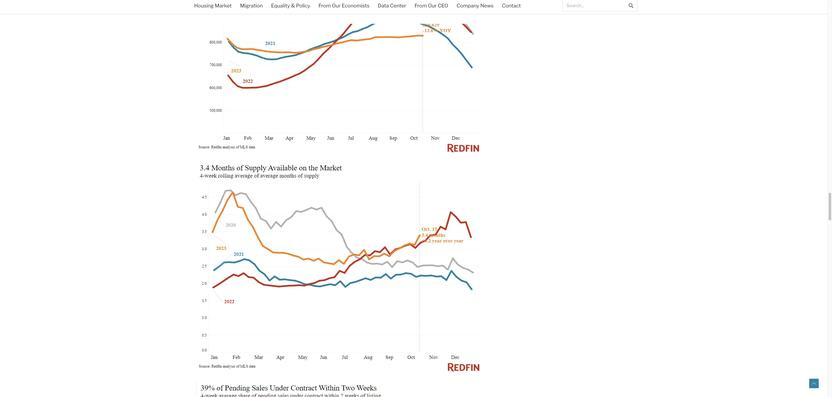 Task type: describe. For each thing, give the bounding box(es) containing it.
market
[[215, 3, 232, 9]]

equality & policy link
[[267, 0, 314, 13]]

housing
[[194, 3, 214, 9]]

housing market
[[194, 3, 232, 9]]

equality & policy
[[271, 3, 310, 9]]

ceo
[[438, 3, 448, 9]]

policy
[[296, 3, 310, 9]]

data center link
[[374, 0, 410, 13]]

from for from our ceo
[[415, 3, 427, 9]]

data
[[378, 3, 389, 9]]

our for economists
[[332, 3, 341, 9]]

housing market link
[[190, 0, 236, 13]]

center
[[390, 3, 406, 9]]

migration link
[[236, 0, 267, 13]]

company
[[457, 3, 479, 9]]

from our ceo link
[[410, 0, 452, 13]]



Task type: vqa. For each thing, say whether or not it's contained in the screenshot.
the middle 'a'
no



Task type: locate. For each thing, give the bounding box(es) containing it.
search image
[[629, 3, 634, 8]]

our left ceo
[[428, 3, 437, 9]]

contact link
[[498, 0, 525, 13]]

company news link
[[452, 0, 498, 13]]

migration
[[240, 3, 263, 9]]

economists
[[342, 3, 369, 9]]

0 horizontal spatial from
[[319, 3, 331, 9]]

2 from from the left
[[415, 3, 427, 9]]

from our economists link
[[314, 0, 374, 13]]

our inside 'link'
[[332, 3, 341, 9]]

equality
[[271, 3, 290, 9]]

None search field
[[562, 0, 637, 12]]

2 our from the left
[[428, 3, 437, 9]]

1 our from the left
[[332, 3, 341, 9]]

company news
[[457, 3, 494, 9]]

1 from from the left
[[319, 3, 331, 9]]

our
[[332, 3, 341, 9], [428, 3, 437, 9]]

data center
[[378, 3, 406, 9]]

from
[[319, 3, 331, 9], [415, 3, 427, 9]]

0 horizontal spatial our
[[332, 3, 341, 9]]

our left economists
[[332, 3, 341, 9]]

from inside 'link'
[[319, 3, 331, 9]]

1 horizontal spatial from
[[415, 3, 427, 9]]

from our ceo
[[415, 3, 448, 9]]

&
[[291, 3, 295, 9]]

from left ceo
[[415, 3, 427, 9]]

Search... search field
[[563, 0, 625, 11]]

our for ceo
[[428, 3, 437, 9]]

news
[[480, 3, 494, 9]]

1 horizontal spatial our
[[428, 3, 437, 9]]

contact
[[502, 3, 521, 9]]

from for from our economists
[[319, 3, 331, 9]]

from right policy
[[319, 3, 331, 9]]

from our economists
[[319, 3, 369, 9]]



